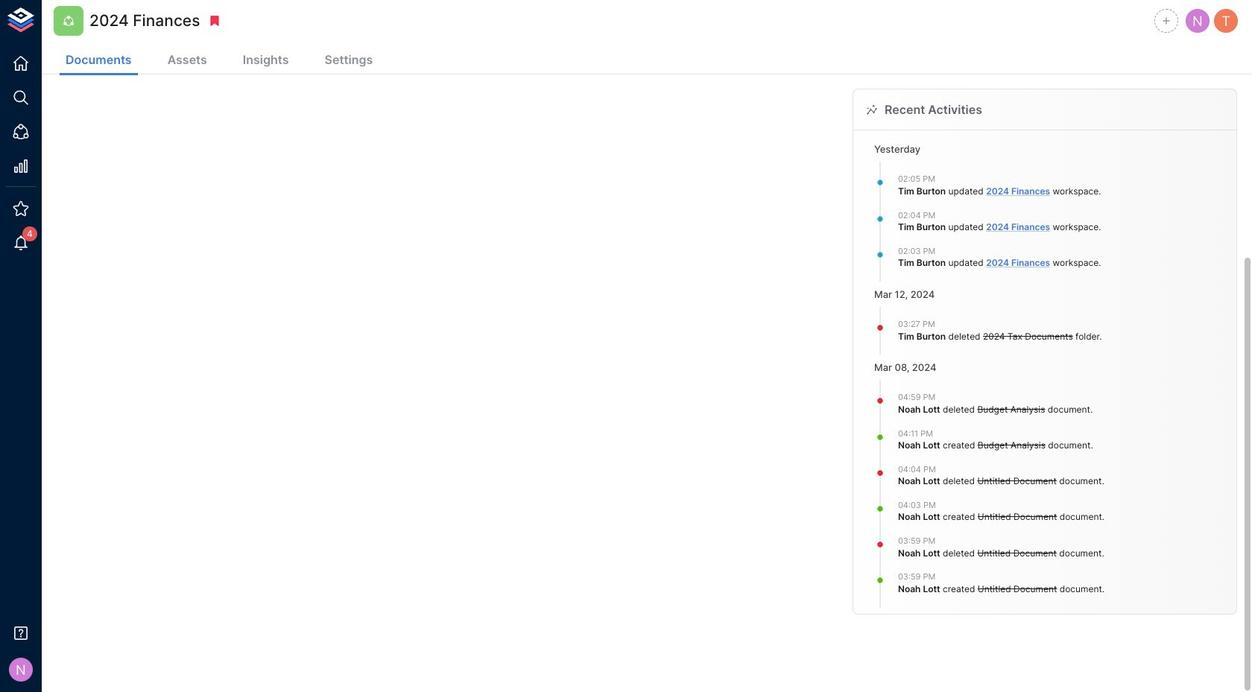 Task type: vqa. For each thing, say whether or not it's contained in the screenshot.
Remove Bookmark image at the left of page
yes



Task type: describe. For each thing, give the bounding box(es) containing it.
remove bookmark image
[[208, 14, 222, 28]]



